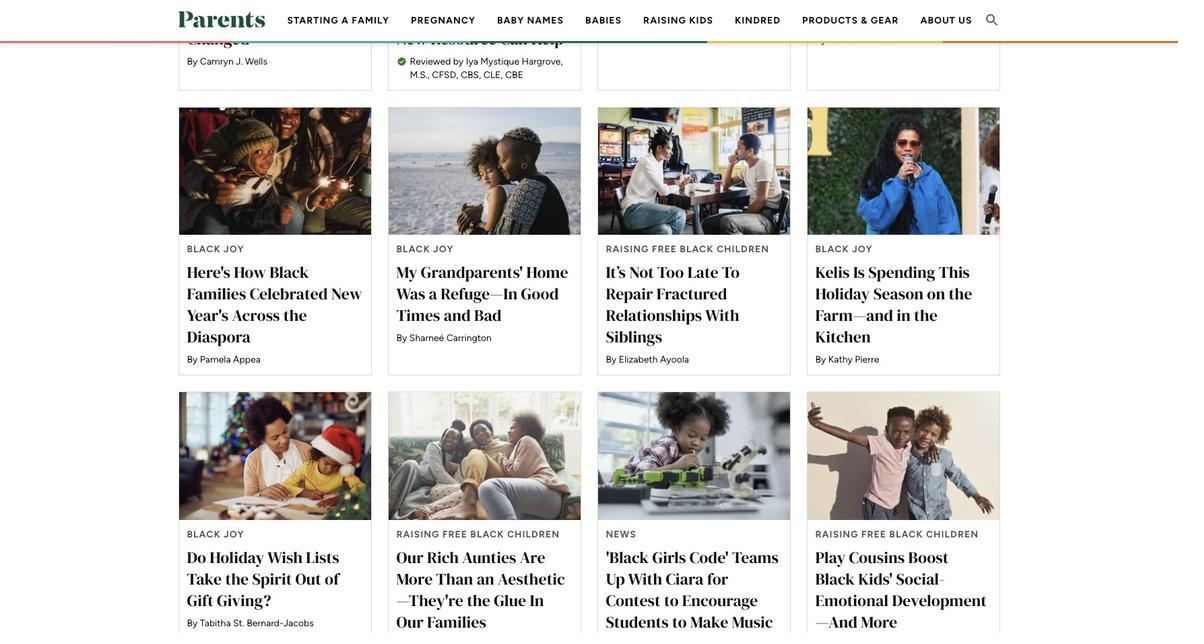 Task type: vqa. For each thing, say whether or not it's contained in the screenshot.
of
yes



Task type: describe. For each thing, give the bounding box(es) containing it.
my
[[396, 262, 417, 284]]

my grandparents' home was a refuge—in good times and bad
[[396, 262, 568, 327]]

encourage
[[682, 590, 758, 612]]

gift
[[187, 590, 213, 612]]

our rich aunties are more than an aesthetic —they're the glue in our families link
[[388, 392, 581, 634]]

here's
[[187, 262, 230, 284]]

an image of a mom and her teenage daughters. image
[[388, 393, 580, 521]]

this
[[939, 262, 970, 284]]

black inside here's how black families celebrated new year's across the diaspora
[[270, 262, 309, 284]]

wish
[[267, 547, 302, 569]]

kindred link
[[735, 15, 781, 26]]

it's
[[606, 262, 626, 284]]

do
[[187, 547, 206, 569]]

us
[[959, 15, 972, 26]]

about us
[[920, 15, 972, 26]]

visit parents' homepage image
[[178, 11, 265, 28]]

a black toddler in a hat smirks as a smiling man and woman hold sparklers. image
[[179, 108, 371, 236]]

names
[[527, 15, 564, 26]]

'black girls code' teams up with ciara for contest to encourage students to make music with tech
[[606, 547, 779, 634]]

music
[[732, 612, 773, 634]]

spirit
[[252, 569, 292, 591]]

babies
[[585, 15, 622, 26]]

the inside here's how black families celebrated new year's across the diaspora
[[283, 305, 307, 327]]

up
[[606, 569, 625, 591]]

the inside do holiday wish lists take the spirit out of gift giving?
[[225, 569, 249, 591]]

out
[[295, 569, 321, 591]]

&
[[861, 15, 868, 26]]

kelis
[[815, 262, 850, 284]]

refuge—in
[[441, 283, 518, 305]]

code'
[[690, 547, 729, 569]]

than
[[436, 569, 473, 591]]

2 vertical spatial with
[[606, 633, 640, 634]]

times
[[396, 305, 440, 327]]

is
[[853, 262, 865, 284]]

the inside our rich aunties are more than an aesthetic —they're the glue in our families
[[467, 590, 490, 612]]

the right in
[[914, 305, 938, 327]]

play cousins boost black kids' social- emotional development —and more
[[815, 547, 987, 634]]

not
[[629, 262, 654, 284]]

—they're
[[396, 590, 463, 612]]

starting
[[287, 15, 339, 26]]

pregnancy
[[411, 15, 476, 26]]

with inside it's not too late to repair fractured relationships with siblings
[[705, 305, 739, 327]]

fractured
[[657, 283, 727, 305]]

products
[[802, 15, 858, 26]]

kitchen
[[815, 326, 871, 349]]

black inside play cousins boost black kids' social- emotional development —and more
[[815, 569, 855, 591]]

it's not too late to repair fractured relationships with siblings link
[[597, 107, 790, 376]]

my grandparents' home was a refuge—in good times and bad link
[[388, 107, 581, 376]]

tech
[[643, 633, 678, 634]]

kelis is spending this holiday season on the farm—and in the kitchen
[[815, 262, 972, 349]]

it's not too late to repair fractured relationships with siblings
[[606, 262, 740, 349]]

gear
[[871, 15, 899, 26]]

babies link
[[585, 15, 622, 26]]

children having joyful interaction, shot on a blue solid background on the beach in full sun image
[[807, 393, 999, 521]]

in
[[530, 590, 544, 612]]

kindred
[[735, 15, 781, 26]]

make
[[690, 612, 728, 634]]

about us link
[[920, 15, 972, 26]]

header navigation
[[277, 0, 983, 84]]

'black girls code' teams up with ciara for contest to encourage students to make music with tech link
[[597, 392, 790, 634]]

and
[[444, 305, 471, 327]]

diaspora
[[187, 326, 251, 349]]

to left make in the right of the page
[[672, 612, 687, 634]]

the right on
[[949, 283, 972, 305]]

here's how black families celebrated new year's across the diaspora link
[[178, 107, 371, 376]]

on
[[927, 283, 945, 305]]

raising kids link
[[643, 15, 713, 26]]

rich
[[427, 547, 459, 569]]

raising
[[643, 15, 686, 26]]

families inside our rich aunties are more than an aesthetic —they're the glue in our families
[[427, 612, 486, 634]]

year's
[[187, 305, 228, 327]]

starting a family
[[287, 15, 389, 26]]

cousins
[[849, 547, 905, 569]]

search image
[[984, 12, 1000, 28]]

spending
[[868, 262, 935, 284]]

here's how black families celebrated new year's across the diaspora
[[187, 262, 362, 349]]



Task type: locate. For each thing, give the bounding box(es) containing it.
season
[[873, 283, 924, 305]]

black left kids'
[[815, 569, 855, 591]]

products & gear
[[802, 15, 899, 26]]

0 horizontal spatial a
[[341, 15, 349, 26]]

about
[[920, 15, 956, 26]]

in
[[897, 305, 911, 327]]

late
[[687, 262, 719, 284]]

more left than
[[396, 569, 433, 591]]

1 vertical spatial families
[[427, 612, 486, 634]]

pregnancy link
[[411, 15, 476, 26]]

1 vertical spatial black
[[815, 569, 855, 591]]

0 horizontal spatial families
[[187, 283, 246, 305]]

black right the how
[[270, 262, 309, 284]]

to up tech
[[664, 590, 679, 612]]

0 vertical spatial families
[[187, 283, 246, 305]]

0 vertical spatial a
[[341, 15, 349, 26]]

with right 'up'
[[628, 569, 662, 591]]

0 horizontal spatial black
[[270, 262, 309, 284]]

are
[[520, 547, 545, 569]]

take
[[187, 569, 222, 591]]

baby
[[497, 15, 524, 26]]

holiday right do
[[210, 547, 264, 569]]

kids'
[[858, 569, 893, 591]]

baby names
[[497, 15, 564, 26]]

with down to
[[705, 305, 739, 327]]

how
[[234, 262, 266, 284]]

0 vertical spatial black
[[270, 262, 309, 284]]

social-
[[896, 569, 944, 591]]

young black girl assembling a robot in a technology class. image
[[598, 393, 790, 521]]

was
[[396, 283, 425, 305]]

1 horizontal spatial families
[[427, 612, 486, 634]]

raising kids
[[643, 15, 713, 26]]

'black
[[606, 547, 649, 569]]

play cousins boost black kids' social- emotional development —and more link
[[807, 392, 1000, 634]]

development
[[892, 590, 987, 612]]

a inside my grandparents' home was a refuge—in good times and bad
[[429, 283, 437, 305]]

boost
[[908, 547, 949, 569]]

too
[[657, 262, 684, 284]]

a inside header 'navigation'
[[341, 15, 349, 26]]

of
[[325, 569, 339, 591]]

celebrated
[[250, 283, 328, 305]]

emotional
[[815, 590, 889, 612]]

products & gear link
[[802, 15, 899, 26]]

ciara
[[666, 569, 704, 591]]

families down than
[[427, 612, 486, 634]]

0 vertical spatial holiday
[[815, 283, 870, 305]]

grandparents'
[[421, 262, 523, 284]]

holiday inside kelis is spending this holiday season on the farm—and in the kitchen
[[815, 283, 870, 305]]

with
[[705, 305, 739, 327], [628, 569, 662, 591], [606, 633, 640, 634]]

a mother and her daughter cuddling and laughing at the beach image
[[388, 108, 580, 236]]

0 horizontal spatial holiday
[[210, 547, 264, 569]]

0 horizontal spatial more
[[396, 569, 433, 591]]

the right 'across'
[[283, 305, 307, 327]]

more
[[396, 569, 433, 591], [861, 612, 897, 634]]

play
[[815, 547, 846, 569]]

home
[[526, 262, 568, 284]]

giving?
[[217, 590, 271, 612]]

new
[[331, 283, 362, 305]]

kids
[[689, 15, 713, 26]]

0 vertical spatial with
[[705, 305, 739, 327]]

an
[[477, 569, 494, 591]]

our rich aunties are more than an aesthetic —they're the glue in our families
[[396, 547, 565, 634]]

1 vertical spatial holiday
[[210, 547, 264, 569]]

1 vertical spatial our
[[396, 612, 424, 634]]

—and
[[815, 612, 858, 634]]

1 vertical spatial a
[[429, 283, 437, 305]]

farm—and
[[815, 305, 893, 327]]

do holiday wish lists take the spirit out of gift giving? link
[[178, 392, 371, 634]]

kelis is spending this holiday season on the farm—and in the kitchen link
[[807, 107, 1000, 376]]

a couple of stylish friends sitting down together at a pool hall, talking and catching up while drinking coffee. image
[[598, 108, 790, 236]]

2 our from the top
[[396, 612, 424, 634]]

holiday inside do holiday wish lists take the spirit out of gift giving?
[[210, 547, 264, 569]]

singer kelis holds a microphone in a blue hoodie. image
[[807, 108, 999, 236]]

black
[[270, 262, 309, 284], [815, 569, 855, 591]]

families inside here's how black families celebrated new year's across the diaspora
[[187, 283, 246, 305]]

with down the contest
[[606, 633, 640, 634]]

relationships
[[606, 305, 702, 327]]

starting a family link
[[287, 15, 389, 26]]

0 vertical spatial more
[[396, 569, 433, 591]]

for
[[707, 569, 728, 591]]

the right take
[[225, 569, 249, 591]]

lists
[[306, 547, 339, 569]]

students
[[606, 612, 669, 634]]

families
[[187, 283, 246, 305], [427, 612, 486, 634]]

siblings
[[606, 326, 662, 349]]

a left family
[[341, 15, 349, 26]]

do holiday wish lists take the spirit out of gift giving?
[[187, 547, 339, 612]]

glue
[[494, 590, 526, 612]]

1 horizontal spatial more
[[861, 612, 897, 634]]

families up the diaspora at the bottom
[[187, 283, 246, 305]]

across
[[232, 305, 280, 327]]

to
[[722, 262, 740, 284]]

holiday
[[815, 283, 870, 305], [210, 547, 264, 569]]

family
[[352, 15, 389, 26]]

1 horizontal spatial holiday
[[815, 283, 870, 305]]

1 horizontal spatial a
[[429, 283, 437, 305]]

more right —and
[[861, 612, 897, 634]]

a
[[341, 15, 349, 26], [429, 283, 437, 305]]

teams
[[732, 547, 779, 569]]

the left glue
[[467, 590, 490, 612]]

girls
[[652, 547, 686, 569]]

african american mother enjoying on christmas with her daughter who is drawing something on a piece of paper at home. image
[[179, 393, 371, 521]]

1 horizontal spatial black
[[815, 569, 855, 591]]

1 vertical spatial with
[[628, 569, 662, 591]]

contest
[[606, 590, 661, 612]]

1 vertical spatial more
[[861, 612, 897, 634]]

repair
[[606, 283, 653, 305]]

more inside our rich aunties are more than an aesthetic —they're the glue in our families
[[396, 569, 433, 591]]

1 our from the top
[[396, 547, 424, 569]]

holiday up kitchen
[[815, 283, 870, 305]]

0 vertical spatial our
[[396, 547, 424, 569]]

more inside play cousins boost black kids' social- emotional development —and more
[[861, 612, 897, 634]]

a right was
[[429, 283, 437, 305]]

bad
[[474, 305, 502, 327]]



